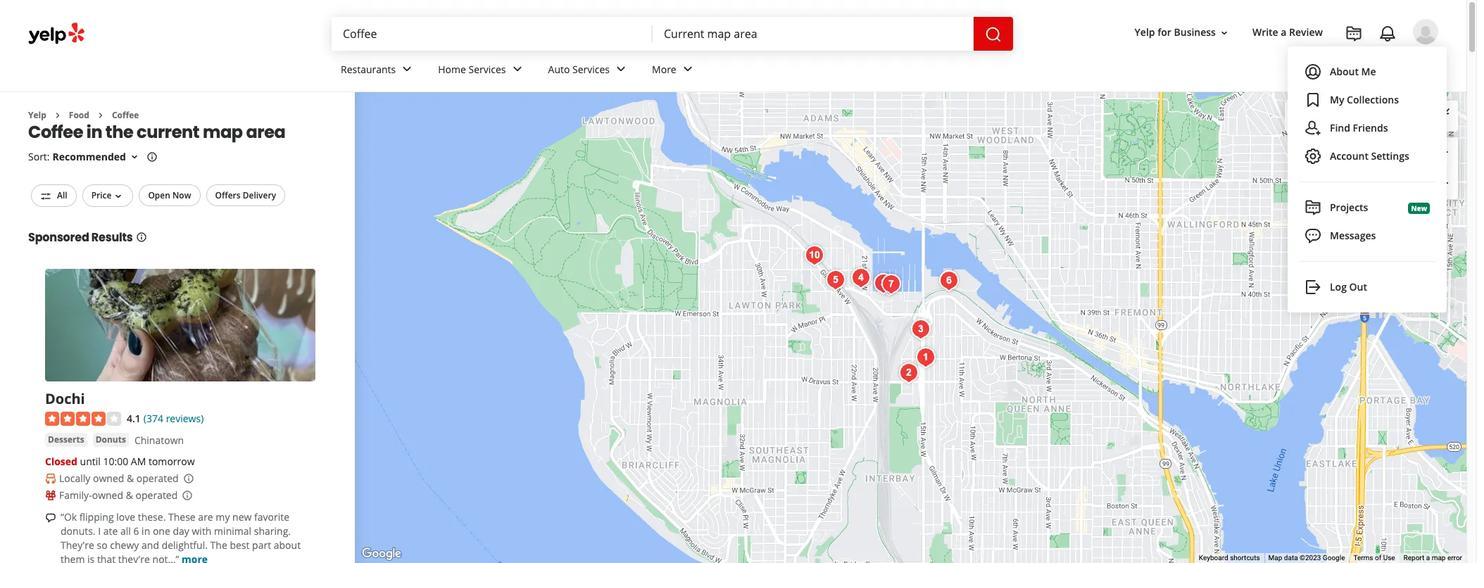 Task type: vqa. For each thing, say whether or not it's contained in the screenshot.
option group containing Job
no



Task type: locate. For each thing, give the bounding box(es) containing it.
owned for locally
[[93, 472, 124, 485]]

in up recommended dropdown button
[[86, 121, 102, 144]]

auto services link
[[537, 51, 641, 92]]

donuts.
[[61, 525, 95, 538]]

minimal
[[214, 525, 251, 538]]

1 none field from the left
[[343, 26, 641, 42]]

user actions element
[[1123, 18, 1458, 104]]

zoom out image
[[1434, 175, 1451, 192]]

about me
[[1330, 65, 1376, 78]]

desserts button
[[45, 433, 87, 447]]

yelp inside button
[[1135, 26, 1155, 39]]

a for report
[[1426, 554, 1430, 562]]

1 horizontal spatial yelp
[[1135, 26, 1155, 39]]

not…"
[[152, 553, 179, 563]]

coffee for coffee in the current map area
[[28, 121, 83, 144]]

24 log out v2 image
[[1305, 279, 1322, 296]]

keyboard shortcuts
[[1199, 554, 1260, 562]]

current
[[137, 121, 199, 144]]

owned down locally owned & operated
[[92, 489, 123, 502]]

services for home services
[[469, 62, 506, 76]]

group
[[1427, 137, 1458, 199]]

None field
[[343, 26, 641, 42], [664, 26, 962, 42]]

2 services from the left
[[572, 62, 610, 76]]

use
[[1383, 554, 1395, 562]]

a right write
[[1281, 26, 1287, 39]]

16 chevron down v2 image inside price popup button
[[113, 191, 124, 202]]

collections
[[1347, 93, 1399, 106]]

closed
[[45, 455, 77, 469]]

coffee right 16 chevron right v2 icon
[[112, 109, 139, 121]]

review
[[1289, 26, 1323, 39]]

Near text field
[[664, 26, 962, 42]]

16 chevron down v2 image inside recommended dropdown button
[[129, 152, 140, 163]]

notifications image
[[1379, 25, 1396, 42]]

24 add friend v2 image
[[1305, 120, 1322, 137]]

operated up these. at the left bottom of page
[[136, 489, 178, 502]]

2 horizontal spatial map
[[1432, 554, 1446, 562]]

one
[[153, 525, 170, 538]]

1 horizontal spatial none field
[[664, 26, 962, 42]]

16 chevron down v2 image
[[1219, 27, 1230, 38], [129, 152, 140, 163], [113, 191, 124, 202]]

16 chevron down v2 image inside yelp for business button
[[1219, 27, 1230, 38]]

0 horizontal spatial services
[[469, 62, 506, 76]]

open now button
[[139, 185, 200, 207]]

coffee
[[112, 109, 139, 121], [28, 121, 83, 144]]

yelp
[[1135, 26, 1155, 39], [28, 109, 46, 121]]

shortcuts
[[1230, 554, 1260, 562]]

owned for family-
[[92, 489, 123, 502]]

operated
[[136, 472, 179, 485], [136, 489, 178, 502]]

16 chevron down v2 image right business
[[1219, 27, 1230, 38]]

1 24 chevron down v2 image from the left
[[399, 61, 416, 78]]

1 horizontal spatial coffee
[[112, 109, 139, 121]]

new
[[232, 511, 252, 524]]

yelp for yelp for business
[[1135, 26, 1155, 39]]

1 vertical spatial owned
[[92, 489, 123, 502]]

24 chevron down v2 image right more
[[679, 61, 696, 78]]

24 profile v2 image
[[1305, 63, 1322, 80]]

0 vertical spatial operated
[[136, 472, 179, 485]]

24 chevron down v2 image inside home services link
[[509, 61, 526, 78]]

yelp left for
[[1135, 26, 1155, 39]]

in right 6
[[142, 525, 150, 538]]

None search field
[[332, 17, 1016, 51]]

16 chevron right v2 image
[[52, 110, 63, 121]]

Find text field
[[343, 26, 641, 42]]

coffee up sort:
[[28, 121, 83, 144]]

services right home
[[469, 62, 506, 76]]

1 horizontal spatial in
[[142, 525, 150, 538]]

0 horizontal spatial none field
[[343, 26, 641, 42]]

services
[[469, 62, 506, 76], [572, 62, 610, 76]]

& down am
[[127, 472, 134, 485]]

16 chevron right v2 image
[[95, 110, 106, 121]]

business
[[1174, 26, 1216, 39]]

0 horizontal spatial coffee
[[28, 121, 83, 144]]

a right report
[[1426, 554, 1430, 562]]

yelp link
[[28, 109, 46, 121]]

map data ©2023 google
[[1268, 554, 1345, 562]]

about
[[1330, 65, 1359, 78]]

map for search
[[1359, 109, 1380, 123]]

2 horizontal spatial 24 chevron down v2 image
[[679, 61, 696, 78]]

donuts button
[[93, 433, 129, 447]]

24 chevron down v2 image right restaurants at the top left of the page
[[399, 61, 416, 78]]

24 chevron down v2 image
[[613, 61, 629, 78]]

owned
[[93, 472, 124, 485], [92, 489, 123, 502]]

1 vertical spatial 16 chevron down v2 image
[[129, 152, 140, 163]]

a for write
[[1281, 26, 1287, 39]]

0 horizontal spatial yelp
[[28, 109, 46, 121]]

dochi
[[45, 389, 85, 408]]

business categories element
[[329, 51, 1438, 92]]

& down locally owned & operated
[[126, 489, 133, 502]]

yelp left 16 chevron right v2 image
[[28, 109, 46, 121]]

0 vertical spatial &
[[127, 472, 134, 485]]

services inside auto services link
[[572, 62, 610, 76]]

favorite
[[254, 511, 289, 524]]

0 vertical spatial in
[[86, 121, 102, 144]]

1 vertical spatial yelp
[[28, 109, 46, 121]]

16 info v2 image
[[136, 231, 147, 243]]

collapse map image
[[1434, 107, 1451, 124]]

1 services from the left
[[469, 62, 506, 76]]

price
[[91, 190, 112, 202]]

as
[[1347, 109, 1357, 123]]

1 horizontal spatial map
[[1359, 109, 1380, 123]]

in
[[86, 121, 102, 144], [142, 525, 150, 538]]

home services link
[[427, 51, 537, 92]]

0 horizontal spatial a
[[1281, 26, 1287, 39]]

food
[[69, 109, 89, 121]]

coffee link
[[112, 109, 139, 121]]

16 chevron down v2 image for yelp for business
[[1219, 27, 1230, 38]]

google image
[[358, 545, 405, 563]]

recommended button
[[52, 150, 140, 164]]

0 horizontal spatial 16 chevron down v2 image
[[113, 191, 124, 202]]

1 horizontal spatial 24 chevron down v2 image
[[509, 61, 526, 78]]

none field near
[[664, 26, 962, 42]]

write a review link
[[1247, 20, 1329, 45]]

0 vertical spatial owned
[[93, 472, 124, 485]]

chewy
[[110, 539, 139, 552]]

2 horizontal spatial 16 chevron down v2 image
[[1219, 27, 1230, 38]]

day
[[173, 525, 189, 538]]

they're
[[61, 539, 94, 552]]

me
[[1361, 65, 1376, 78]]

find friends
[[1330, 121, 1388, 134]]

24 chevron down v2 image inside restaurants link
[[399, 61, 416, 78]]

chinook's image
[[869, 269, 897, 297]]

4.1 link
[[127, 410, 141, 426]]

google
[[1323, 554, 1345, 562]]

locally owned & operated
[[59, 472, 179, 485]]

services left 24 chevron down v2 image
[[572, 62, 610, 76]]

none field find
[[343, 26, 641, 42]]

price button
[[82, 185, 133, 207]]

are
[[198, 511, 213, 524]]

0 vertical spatial 16 chevron down v2 image
[[1219, 27, 1230, 38]]

16 chevron down v2 image for price
[[113, 191, 124, 202]]

24 collections v2 image
[[1305, 92, 1322, 108]]

1 horizontal spatial services
[[572, 62, 610, 76]]

my
[[216, 511, 230, 524]]

owned down 10:00
[[93, 472, 124, 485]]

1 vertical spatial in
[[142, 525, 150, 538]]

24 chevron down v2 image
[[399, 61, 416, 78], [509, 61, 526, 78], [679, 61, 696, 78]]

10:00
[[103, 455, 128, 469]]

family-
[[59, 489, 92, 502]]

24 chevron down v2 image left auto
[[509, 61, 526, 78]]

a inside write a review link
[[1281, 26, 1287, 39]]

all
[[57, 190, 67, 202]]

16 chevron down v2 image left 16 info v2 image
[[129, 152, 140, 163]]

16 chevron down v2 image for recommended
[[129, 152, 140, 163]]

of
[[1375, 554, 1381, 562]]

desserts link
[[45, 433, 87, 447]]

info icon image
[[183, 473, 194, 484], [183, 473, 194, 484], [182, 490, 193, 501], [182, 490, 193, 501]]

log out
[[1330, 280, 1367, 294]]

and
[[142, 539, 159, 552]]

0 vertical spatial yelp
[[1135, 26, 1155, 39]]

16 chevron down v2 image right price
[[113, 191, 124, 202]]

services inside home services link
[[469, 62, 506, 76]]

delightful.
[[162, 539, 208, 552]]

1 vertical spatial operated
[[136, 489, 178, 502]]

offers delivery button
[[206, 185, 285, 207]]

settings
[[1371, 149, 1409, 163]]

food link
[[69, 109, 89, 121]]

16 speech v2 image
[[45, 513, 56, 524]]

love
[[116, 511, 135, 524]]

1 vertical spatial a
[[1426, 554, 1430, 562]]

3 24 chevron down v2 image from the left
[[679, 61, 696, 78]]

2 24 chevron down v2 image from the left
[[509, 61, 526, 78]]

16 filter v2 image
[[40, 191, 51, 202]]

0 horizontal spatial map
[[203, 121, 243, 144]]

write a review
[[1252, 26, 1323, 39]]

(374 reviews) link
[[144, 410, 204, 426]]

1 horizontal spatial 16 chevron down v2 image
[[129, 152, 140, 163]]

0 vertical spatial a
[[1281, 26, 1287, 39]]

donuts link
[[93, 433, 129, 447]]

24 message v2 image
[[1305, 227, 1322, 244]]

yelp for "yelp" link
[[28, 109, 46, 121]]

2 vertical spatial 16 chevron down v2 image
[[113, 191, 124, 202]]

1 horizontal spatial a
[[1426, 554, 1430, 562]]

0 horizontal spatial 24 chevron down v2 image
[[399, 61, 416, 78]]

24 chevron down v2 image for more
[[679, 61, 696, 78]]

them
[[61, 553, 85, 563]]

4.1 star rating image
[[45, 412, 121, 426]]

1 vertical spatial &
[[126, 489, 133, 502]]

24 chevron down v2 image inside more link
[[679, 61, 696, 78]]

nolan p. image
[[1413, 19, 1438, 44]]

my
[[1330, 93, 1344, 106]]

operated down tomorrow
[[136, 472, 179, 485]]

4.1
[[127, 412, 141, 425]]

2 none field from the left
[[664, 26, 962, 42]]

account settings
[[1330, 149, 1409, 163]]



Task type: describe. For each thing, give the bounding box(es) containing it.
sponsored results
[[28, 229, 133, 246]]

am
[[131, 455, 146, 469]]

caffe appassionato image
[[847, 264, 875, 292]]

rooftop brewing company image
[[935, 266, 963, 295]]

offers delivery
[[215, 190, 276, 202]]

24 project v2 image
[[1305, 199, 1322, 216]]

chinatown
[[134, 434, 184, 447]]

report a map error link
[[1404, 554, 1462, 562]]

sort:
[[28, 150, 50, 164]]

yelp for business button
[[1129, 20, 1236, 45]]

blue heron image
[[821, 266, 849, 294]]

locally
[[59, 472, 90, 485]]

so
[[97, 539, 107, 552]]

part
[[252, 539, 271, 552]]

ugly mug café & coffee roasters image
[[894, 359, 923, 387]]

messages link
[[1296, 222, 1438, 250]]

is
[[87, 553, 95, 563]]

error
[[1447, 554, 1462, 562]]

log out button
[[1299, 273, 1436, 301]]

until
[[80, 455, 101, 469]]

operated for family-owned & operated
[[136, 489, 178, 502]]

moves
[[1383, 109, 1413, 123]]

these.
[[138, 511, 166, 524]]

closed until 10:00 am tomorrow
[[45, 455, 195, 469]]

terms
[[1353, 554, 1373, 562]]

account settings link
[[1299, 142, 1436, 170]]

find
[[1330, 121, 1350, 134]]

account
[[1330, 149, 1369, 163]]

operated for locally owned & operated
[[136, 472, 179, 485]]

(374
[[144, 412, 163, 425]]

0 horizontal spatial in
[[86, 121, 102, 144]]

search as map moves
[[1313, 109, 1413, 123]]

dochi link
[[45, 389, 85, 408]]

friends
[[1353, 121, 1388, 134]]

yelp for business
[[1135, 26, 1216, 39]]

messages
[[1330, 229, 1376, 242]]

auto services
[[548, 62, 610, 76]]

ate
[[103, 525, 118, 538]]

& for family-
[[126, 489, 133, 502]]

report a map error
[[1404, 554, 1462, 562]]

keyboard
[[1199, 554, 1228, 562]]

that
[[97, 553, 116, 563]]

about
[[274, 539, 301, 552]]

new
[[1411, 203, 1427, 213]]

katina's kitchen image
[[800, 241, 828, 269]]

offers
[[215, 190, 240, 202]]

best
[[230, 539, 250, 552]]

all button
[[31, 185, 76, 207]]

area
[[246, 121, 285, 144]]

these
[[168, 511, 196, 524]]

about me link
[[1296, 58, 1438, 86]]

more
[[652, 62, 676, 76]]

filters group
[[28, 185, 288, 207]]

the
[[210, 539, 227, 552]]

16 family owned v2 image
[[45, 490, 56, 501]]

keyboard shortcuts button
[[1199, 553, 1260, 563]]

delivery
[[243, 190, 276, 202]]

auto
[[548, 62, 570, 76]]

log
[[1330, 280, 1347, 294]]

services for auto services
[[572, 62, 610, 76]]

map
[[1268, 554, 1282, 562]]

out
[[1349, 280, 1367, 294]]

in inside "ok flipping love these. these are my new favorite donuts. i ate all 6 in one day with minimal sharing. they're so chewy and delightful. the best part about them is that they're not…"
[[142, 525, 150, 538]]

now
[[172, 190, 191, 202]]

write
[[1252, 26, 1278, 39]]

tomorrow
[[149, 455, 195, 469]]

& for locally
[[127, 472, 134, 485]]

the burnt coffee image
[[911, 343, 940, 371]]

open now
[[148, 190, 191, 202]]

fishermen's green market & deli image
[[877, 270, 905, 298]]

map for report
[[1432, 554, 1446, 562]]

projects image
[[1345, 25, 1362, 42]]

projects
[[1330, 201, 1368, 214]]

terms of use
[[1353, 554, 1395, 562]]

"ok flipping love these. these are my new favorite donuts. i ate all 6 in one day with minimal sharing. they're so chewy and delightful. the best part about them is that they're not…"
[[61, 511, 301, 563]]

restaurants
[[341, 62, 396, 76]]

coffee in the current map area
[[28, 121, 285, 144]]

data
[[1284, 554, 1298, 562]]

recommended
[[52, 150, 126, 164]]

find friends link
[[1299, 114, 1436, 142]]

java jazz image
[[906, 315, 935, 343]]

24 settings v2 image
[[1305, 148, 1322, 165]]

24 chevron down v2 image for home services
[[509, 61, 526, 78]]

family-owned & operated
[[59, 489, 178, 502]]

©2023
[[1300, 554, 1321, 562]]

restaurants link
[[329, 51, 427, 92]]

bay cafe image
[[875, 271, 903, 299]]

coffee for coffee link
[[112, 109, 139, 121]]

(374 reviews)
[[144, 412, 204, 425]]

24 chevron down v2 image for restaurants
[[399, 61, 416, 78]]

with
[[192, 525, 212, 538]]

16 locally owned v2 image
[[45, 473, 56, 485]]

"ok
[[61, 511, 77, 524]]

zoom in image
[[1434, 143, 1451, 160]]

more link
[[641, 51, 707, 92]]

map region
[[288, 0, 1477, 563]]

donuts
[[95, 434, 126, 446]]

the
[[105, 121, 133, 144]]

flipping
[[79, 511, 114, 524]]

16 info v2 image
[[146, 152, 158, 163]]

search image
[[985, 26, 1002, 43]]



